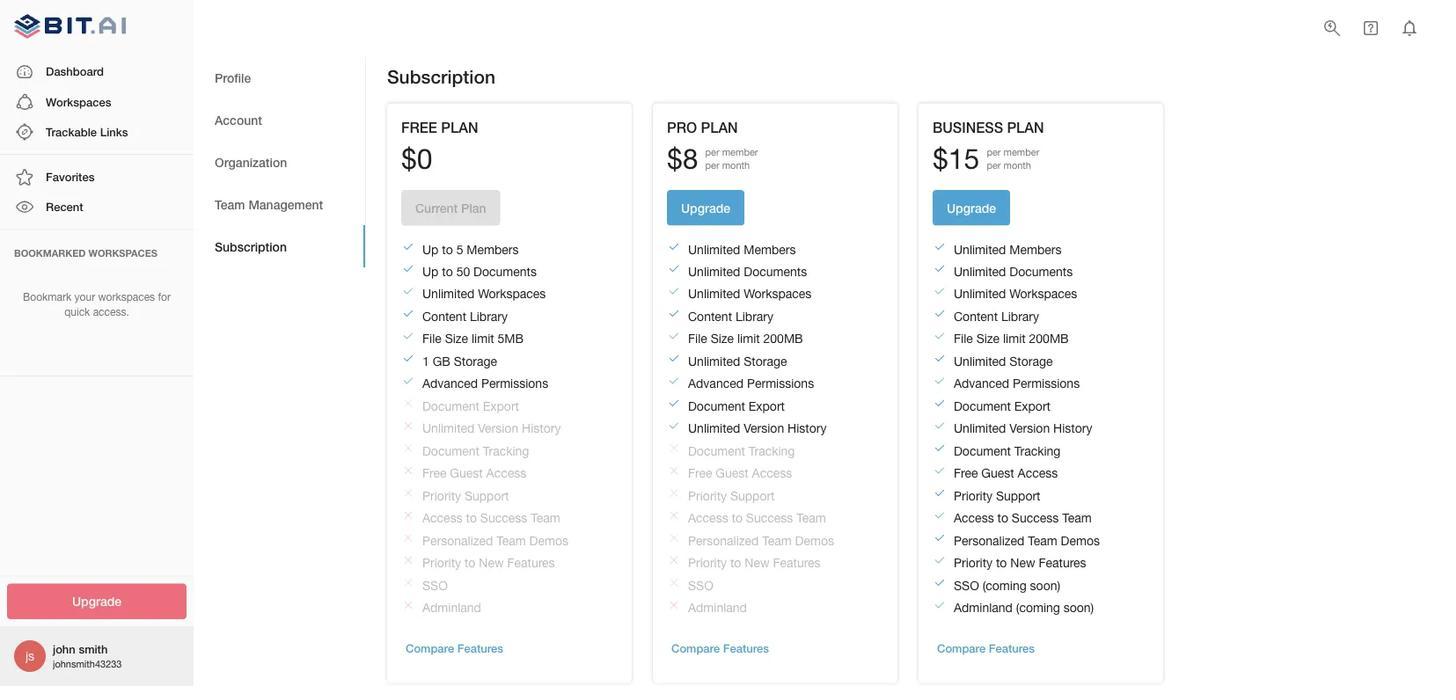Task type: vqa. For each thing, say whether or not it's contained in the screenshot.
Change Workspace Icon Color
no



Task type: locate. For each thing, give the bounding box(es) containing it.
2 horizontal spatial access to success team
[[954, 511, 1092, 526]]

organization link
[[194, 141, 365, 183]]

1 file from the left
[[423, 332, 442, 346]]

2 personalized team demos from the left
[[688, 534, 834, 548]]

2 horizontal spatial unlimited version history
[[954, 421, 1093, 436]]

plan
[[441, 119, 478, 135], [701, 119, 738, 135], [1007, 119, 1045, 135]]

0 horizontal spatial success
[[481, 511, 528, 526]]

0 horizontal spatial advanced permissions
[[423, 377, 549, 391]]

advanced permissions
[[423, 377, 549, 391], [688, 377, 814, 391], [954, 377, 1080, 391]]

plan inside 'free plan $0'
[[441, 119, 478, 135]]

3 personalized team demos from the left
[[954, 534, 1100, 548]]

2 unlimited workspaces from the left
[[688, 287, 812, 301]]

2 version from the left
[[744, 421, 785, 436]]

2 horizontal spatial advanced permissions
[[954, 377, 1080, 391]]

library
[[470, 309, 508, 324], [736, 309, 774, 324], [1002, 309, 1040, 324]]

upgrade down $8
[[681, 200, 731, 215]]

1 horizontal spatial 200mb
[[1030, 332, 1069, 346]]

1 horizontal spatial success
[[746, 511, 793, 526]]

tab list containing profile
[[194, 56, 365, 268]]

3 document tracking from the left
[[954, 444, 1061, 458]]

200mb
[[764, 332, 803, 346], [1030, 332, 1069, 346]]

(coming for sso
[[983, 578, 1027, 593]]

2 horizontal spatial advanced
[[954, 377, 1010, 391]]

1 horizontal spatial compare
[[672, 642, 720, 655]]

size
[[445, 332, 468, 346], [711, 332, 734, 346], [977, 332, 1000, 346]]

0 horizontal spatial size
[[445, 332, 468, 346]]

features
[[507, 556, 555, 571], [773, 556, 821, 571], [1039, 556, 1087, 571], [458, 642, 504, 655], [723, 642, 769, 655], [989, 642, 1035, 655]]

2 horizontal spatial compare
[[938, 642, 986, 655]]

priority to new features for $15
[[954, 556, 1087, 571]]

1 horizontal spatial history
[[788, 421, 827, 436]]

3 size from the left
[[977, 332, 1000, 346]]

2 up from the top
[[423, 264, 439, 279]]

3 library from the left
[[1002, 309, 1040, 324]]

file for $8
[[688, 332, 708, 346]]

3 documents from the left
[[1010, 264, 1073, 279]]

for
[[158, 291, 171, 303]]

2 limit from the left
[[738, 332, 760, 346]]

month right $15
[[1004, 160, 1032, 171]]

2 size from the left
[[711, 332, 734, 346]]

0 horizontal spatial priority to new features
[[423, 556, 555, 571]]

advanced for $8
[[688, 377, 744, 391]]

1 vertical spatial up
[[423, 264, 439, 279]]

plan right business
[[1007, 119, 1045, 135]]

up for up to 5 members
[[423, 242, 439, 256]]

soon)
[[1031, 578, 1061, 593], [1064, 601, 1094, 615]]

2 storage from the left
[[744, 354, 787, 369]]

0 horizontal spatial unlimited workspaces
[[423, 287, 546, 301]]

recent
[[46, 200, 83, 214]]

2 sso from the left
[[688, 578, 714, 593]]

3 priority support from the left
[[954, 489, 1041, 503]]

2 horizontal spatial adminland
[[954, 601, 1013, 615]]

1 200mb from the left
[[764, 332, 803, 346]]

1 horizontal spatial soon)
[[1064, 601, 1094, 615]]

1 horizontal spatial advanced permissions
[[688, 377, 814, 391]]

unlimited workspaces for $8
[[688, 287, 812, 301]]

3 export from the left
[[1015, 399, 1051, 413]]

free guest access
[[423, 466, 527, 481], [688, 466, 792, 481], [954, 466, 1058, 481]]

advanced permissions for $15
[[954, 377, 1080, 391]]

storage for $8
[[744, 354, 787, 369]]

upgrade button up smith
[[7, 584, 187, 620]]

2 file size limit 200mb from the left
[[954, 332, 1069, 346]]

1 horizontal spatial upgrade
[[681, 200, 731, 215]]

1 horizontal spatial upgrade button
[[667, 190, 745, 226]]

0 horizontal spatial priority support
[[423, 489, 509, 503]]

links
[[100, 125, 128, 139]]

0 horizontal spatial compare
[[406, 642, 454, 655]]

0 horizontal spatial demos
[[530, 534, 569, 548]]

compare for $15
[[938, 642, 986, 655]]

unlimited version history for $15
[[954, 421, 1093, 436]]

2 free from the left
[[688, 466, 713, 481]]

member for $15
[[1004, 146, 1040, 158]]

new
[[479, 556, 504, 571], [745, 556, 770, 571], [1011, 556, 1036, 571]]

0 horizontal spatial compare features
[[406, 642, 504, 655]]

soon) for sso (coming soon)
[[1031, 578, 1061, 593]]

2 compare features from the left
[[672, 642, 769, 655]]

pro plan $8 per member per month
[[667, 119, 758, 175]]

3 history from the left
[[1054, 421, 1093, 436]]

3 success from the left
[[1012, 511, 1059, 526]]

compare features button
[[401, 635, 508, 662], [667, 635, 774, 662], [933, 635, 1040, 662]]

2 personalized from the left
[[688, 534, 759, 548]]

1 horizontal spatial unlimited storage
[[954, 354, 1053, 369]]

3 new from the left
[[1011, 556, 1036, 571]]

content
[[423, 309, 467, 324], [688, 309, 732, 324], [954, 309, 998, 324]]

2 document export from the left
[[688, 399, 785, 413]]

unlimited documents
[[688, 264, 807, 279], [954, 264, 1073, 279]]

2 export from the left
[[749, 399, 785, 413]]

1 access to success team from the left
[[423, 511, 560, 526]]

1 storage from the left
[[454, 354, 497, 369]]

0 horizontal spatial month
[[723, 160, 750, 171]]

per
[[706, 146, 720, 158], [987, 146, 1001, 158], [706, 160, 720, 171], [987, 160, 1001, 171]]

plan inside the business plan $15 per member per month
[[1007, 119, 1045, 135]]

priority to new features
[[423, 556, 555, 571], [688, 556, 821, 571], [954, 556, 1087, 571]]

(coming down sso (coming soon)
[[1017, 601, 1061, 615]]

0 horizontal spatial free guest access
[[423, 466, 527, 481]]

1 horizontal spatial version
[[744, 421, 785, 436]]

0 horizontal spatial history
[[522, 421, 561, 436]]

2 horizontal spatial storage
[[1010, 354, 1053, 369]]

unlimited documents for $15
[[954, 264, 1073, 279]]

3 free from the left
[[954, 466, 978, 481]]

0 horizontal spatial content
[[423, 309, 467, 324]]

johnsmith43233
[[53, 659, 122, 670]]

2 horizontal spatial demos
[[1061, 534, 1100, 548]]

member inside pro plan $8 per member per month
[[723, 146, 758, 158]]

unlimited storage
[[688, 354, 787, 369], [954, 354, 1053, 369]]

(coming up adminland (coming soon) on the bottom right of the page
[[983, 578, 1027, 593]]

1 unlimited members from the left
[[688, 242, 796, 256]]

3 compare features from the left
[[938, 642, 1035, 655]]

2 horizontal spatial history
[[1054, 421, 1093, 436]]

1 horizontal spatial sso
[[688, 578, 714, 593]]

0 horizontal spatial adminland
[[423, 601, 481, 615]]

access to success team
[[423, 511, 560, 526], [688, 511, 826, 526], [954, 511, 1092, 526]]

personalized for $15
[[954, 534, 1025, 548]]

limit
[[472, 332, 494, 346], [738, 332, 760, 346], [1004, 332, 1026, 346]]

3 content from the left
[[954, 309, 998, 324]]

1 horizontal spatial advanced
[[688, 377, 744, 391]]

personalized
[[423, 534, 493, 548], [688, 534, 759, 548], [954, 534, 1025, 548]]

2 document tracking from the left
[[688, 444, 795, 458]]

access to success team for $8
[[688, 511, 826, 526]]

1 horizontal spatial storage
[[744, 354, 787, 369]]

plan inside pro plan $8 per member per month
[[701, 119, 738, 135]]

2 success from the left
[[746, 511, 793, 526]]

2 horizontal spatial success
[[1012, 511, 1059, 526]]

subscription down team management
[[215, 239, 287, 254]]

1 advanced from the left
[[423, 377, 478, 391]]

new for $8
[[745, 556, 770, 571]]

0 horizontal spatial version
[[478, 421, 519, 436]]

adminland
[[423, 601, 481, 615], [688, 601, 747, 615], [954, 601, 1013, 615]]

1 adminland from the left
[[423, 601, 481, 615]]

library for $0
[[470, 309, 508, 324]]

0 horizontal spatial file size limit 200mb
[[688, 332, 803, 346]]

(coming
[[983, 578, 1027, 593], [1017, 601, 1061, 615]]

account
[[215, 112, 262, 127]]

1 horizontal spatial members
[[744, 242, 796, 256]]

upgrade button down $15
[[933, 190, 1011, 226]]

member right $8
[[723, 146, 758, 158]]

support
[[465, 489, 509, 503], [731, 489, 775, 503], [996, 489, 1041, 503]]

3 free guest access from the left
[[954, 466, 1058, 481]]

history
[[522, 421, 561, 436], [788, 421, 827, 436], [1054, 421, 1093, 436]]

1 unlimited documents from the left
[[688, 264, 807, 279]]

1 horizontal spatial unlimited members
[[954, 242, 1062, 256]]

2 demos from the left
[[795, 534, 834, 548]]

month
[[723, 160, 750, 171], [1004, 160, 1032, 171]]

3 advanced from the left
[[954, 377, 1010, 391]]

upgrade
[[681, 200, 731, 215], [947, 200, 997, 215], [72, 595, 121, 609]]

advanced permissions for $8
[[688, 377, 814, 391]]

1 horizontal spatial adminland
[[688, 601, 747, 615]]

1 sso from the left
[[423, 578, 448, 593]]

2 horizontal spatial free
[[954, 466, 978, 481]]

3 unlimited workspaces from the left
[[954, 287, 1078, 301]]

1 up from the top
[[423, 242, 439, 256]]

2 unlimited members from the left
[[954, 242, 1062, 256]]

1 horizontal spatial plan
[[701, 119, 738, 135]]

dashboard
[[46, 65, 104, 78]]

1 limit from the left
[[472, 332, 494, 346]]

personalized team demos
[[423, 534, 569, 548], [688, 534, 834, 548], [954, 534, 1100, 548]]

2 content library from the left
[[688, 309, 774, 324]]

1 horizontal spatial size
[[711, 332, 734, 346]]

unlimited workspaces for $0
[[423, 287, 546, 301]]

limit for $0
[[472, 332, 494, 346]]

0 horizontal spatial file
[[423, 332, 442, 346]]

0 horizontal spatial guest
[[450, 466, 483, 481]]

priority
[[423, 489, 461, 503], [688, 489, 727, 503], [954, 489, 993, 503], [423, 556, 461, 571], [688, 556, 727, 571], [954, 556, 993, 571]]

personalized team demos for $8
[[688, 534, 834, 548]]

1 plan from the left
[[441, 119, 478, 135]]

up left 5 at top left
[[423, 242, 439, 256]]

2 horizontal spatial guest
[[982, 466, 1015, 481]]

1 size from the left
[[445, 332, 468, 346]]

file for $0
[[423, 332, 442, 346]]

1 unlimited storage from the left
[[688, 354, 787, 369]]

3 permissions from the left
[[1013, 377, 1080, 391]]

2 compare features button from the left
[[667, 635, 774, 662]]

2 unlimited documents from the left
[[954, 264, 1073, 279]]

1 vertical spatial (coming
[[1017, 601, 1061, 615]]

guest for $15
[[982, 466, 1015, 481]]

support for $15
[[996, 489, 1041, 503]]

document export for $15
[[954, 399, 1051, 413]]

3 content library from the left
[[954, 309, 1040, 324]]

1 horizontal spatial file
[[688, 332, 708, 346]]

0 horizontal spatial unlimited version history
[[423, 421, 561, 436]]

workspaces for $15
[[1010, 287, 1078, 301]]

advanced
[[423, 377, 478, 391], [688, 377, 744, 391], [954, 377, 1010, 391]]

1 horizontal spatial document tracking
[[688, 444, 795, 458]]

business plan $15 per member per month
[[933, 119, 1045, 175]]

2 horizontal spatial content library
[[954, 309, 1040, 324]]

document
[[423, 399, 480, 413], [688, 399, 745, 413], [954, 399, 1011, 413], [423, 444, 480, 458], [688, 444, 745, 458], [954, 444, 1011, 458]]

2 priority support from the left
[[688, 489, 775, 503]]

member for $8
[[723, 146, 758, 158]]

1 horizontal spatial subscription
[[387, 66, 496, 88]]

2 horizontal spatial file
[[954, 332, 973, 346]]

1 horizontal spatial file size limit 200mb
[[954, 332, 1069, 346]]

tracking
[[483, 444, 529, 458], [749, 444, 795, 458], [1015, 444, 1061, 458]]

3 compare features button from the left
[[933, 635, 1040, 662]]

0 horizontal spatial access to success team
[[423, 511, 560, 526]]

upgrade up smith
[[72, 595, 121, 609]]

john smith johnsmith43233
[[53, 643, 122, 670]]

1 personalized from the left
[[423, 534, 493, 548]]

version for $15
[[1010, 421, 1050, 436]]

1 horizontal spatial limit
[[738, 332, 760, 346]]

0 vertical spatial (coming
[[983, 578, 1027, 593]]

5mb
[[498, 332, 524, 346]]

1 horizontal spatial priority to new features
[[688, 556, 821, 571]]

trackable links button
[[0, 117, 194, 147]]

1 horizontal spatial documents
[[744, 264, 807, 279]]

0 horizontal spatial documents
[[474, 264, 537, 279]]

2 priority to new features from the left
[[688, 556, 821, 571]]

2 access to success team from the left
[[688, 511, 826, 526]]

document export
[[423, 399, 519, 413], [688, 399, 785, 413], [954, 399, 1051, 413]]

3 priority to new features from the left
[[954, 556, 1087, 571]]

personalized for $8
[[688, 534, 759, 548]]

2 adminland from the left
[[688, 601, 747, 615]]

1 unlimited workspaces from the left
[[423, 287, 546, 301]]

documents for $15
[[1010, 264, 1073, 279]]

$0
[[401, 142, 433, 175]]

2 unlimited version history from the left
[[688, 421, 827, 436]]

2 file from the left
[[688, 332, 708, 346]]

0 horizontal spatial advanced
[[423, 377, 478, 391]]

free
[[423, 466, 447, 481], [688, 466, 713, 481], [954, 466, 978, 481]]

access to success team for $15
[[954, 511, 1092, 526]]

1 horizontal spatial compare features button
[[667, 635, 774, 662]]

1 priority support from the left
[[423, 489, 509, 503]]

free for $0
[[423, 466, 447, 481]]

unlimited version history for $8
[[688, 421, 827, 436]]

2 horizontal spatial compare features button
[[933, 635, 1040, 662]]

guest
[[450, 466, 483, 481], [716, 466, 749, 481], [982, 466, 1015, 481]]

1 advanced permissions from the left
[[423, 377, 549, 391]]

compare features for $8
[[672, 642, 769, 655]]

1 history from the left
[[522, 421, 561, 436]]

team management
[[215, 197, 323, 211]]

3 plan from the left
[[1007, 119, 1045, 135]]

1 horizontal spatial support
[[731, 489, 775, 503]]

adminland for $8
[[688, 601, 747, 615]]

2 horizontal spatial unlimited workspaces
[[954, 287, 1078, 301]]

file size limit 200mb
[[688, 332, 803, 346], [954, 332, 1069, 346]]

3 demos from the left
[[1061, 534, 1100, 548]]

1 horizontal spatial demos
[[795, 534, 834, 548]]

1 horizontal spatial personalized
[[688, 534, 759, 548]]

file
[[423, 332, 442, 346], [688, 332, 708, 346], [954, 332, 973, 346]]

upgrade button
[[667, 190, 745, 226], [933, 190, 1011, 226], [7, 584, 187, 620]]

0 horizontal spatial support
[[465, 489, 509, 503]]

compare
[[406, 642, 454, 655], [672, 642, 720, 655], [938, 642, 986, 655]]

documents for $8
[[744, 264, 807, 279]]

unlimited members
[[688, 242, 796, 256], [954, 242, 1062, 256]]

library for $15
[[1002, 309, 1040, 324]]

1 free from the left
[[423, 466, 447, 481]]

2 support from the left
[[731, 489, 775, 503]]

1 horizontal spatial free
[[688, 466, 713, 481]]

1 horizontal spatial tracking
[[749, 444, 795, 458]]

size for $0
[[445, 332, 468, 346]]

document tracking
[[423, 444, 529, 458], [688, 444, 795, 458], [954, 444, 1061, 458]]

unlimited workspaces
[[423, 287, 546, 301], [688, 287, 812, 301], [954, 287, 1078, 301]]

to
[[442, 242, 453, 256], [442, 264, 453, 279], [466, 511, 477, 526], [732, 511, 743, 526], [998, 511, 1009, 526], [465, 556, 476, 571], [731, 556, 742, 571], [996, 556, 1007, 571]]

0 horizontal spatial content library
[[423, 309, 508, 324]]

demos
[[530, 534, 569, 548], [795, 534, 834, 548], [1061, 534, 1100, 548]]

bookmarked
[[14, 247, 86, 259]]

document tracking for $8
[[688, 444, 795, 458]]

plan for $8
[[701, 119, 738, 135]]

up to 50 documents
[[423, 264, 537, 279]]

success
[[481, 511, 528, 526], [746, 511, 793, 526], [1012, 511, 1059, 526]]

free guest access for $8
[[688, 466, 792, 481]]

1 horizontal spatial guest
[[716, 466, 749, 481]]

member right $15
[[1004, 146, 1040, 158]]

2 tracking from the left
[[749, 444, 795, 458]]

3 access to success team from the left
[[954, 511, 1092, 526]]

2 horizontal spatial document export
[[954, 399, 1051, 413]]

library for $8
[[736, 309, 774, 324]]

tab list
[[194, 56, 365, 268]]

business
[[933, 119, 1004, 135]]

0 horizontal spatial storage
[[454, 354, 497, 369]]

member inside the business plan $15 per member per month
[[1004, 146, 1040, 158]]

workspaces
[[46, 95, 111, 109], [478, 287, 546, 301], [744, 287, 812, 301], [1010, 287, 1078, 301]]

3 storage from the left
[[1010, 354, 1053, 369]]

smith
[[79, 643, 108, 656]]

free guest access for $15
[[954, 466, 1058, 481]]

3 version from the left
[[1010, 421, 1050, 436]]

1 horizontal spatial permissions
[[747, 377, 814, 391]]

2 horizontal spatial limit
[[1004, 332, 1026, 346]]

2 guest from the left
[[716, 466, 749, 481]]

export for $8
[[749, 399, 785, 413]]

0 horizontal spatial subscription
[[215, 239, 287, 254]]

permissions for $15
[[1013, 377, 1080, 391]]

compare features
[[406, 642, 504, 655], [672, 642, 769, 655], [938, 642, 1035, 655]]

month right $8
[[723, 160, 750, 171]]

2 horizontal spatial size
[[977, 332, 1000, 346]]

month inside pro plan $8 per member per month
[[723, 160, 750, 171]]

2 horizontal spatial support
[[996, 489, 1041, 503]]

1 horizontal spatial unlimited documents
[[954, 264, 1073, 279]]

0 horizontal spatial soon)
[[1031, 578, 1061, 593]]

0 horizontal spatial document tracking
[[423, 444, 529, 458]]

1 horizontal spatial personalized team demos
[[688, 534, 834, 548]]

200mb for $15
[[1030, 332, 1069, 346]]

file size limit 200mb for $15
[[954, 332, 1069, 346]]

subscription
[[387, 66, 496, 88], [215, 239, 287, 254]]

month inside the business plan $15 per member per month
[[1004, 160, 1032, 171]]

0 horizontal spatial limit
[[472, 332, 494, 346]]

3 compare from the left
[[938, 642, 986, 655]]

file size limit 200mb for $8
[[688, 332, 803, 346]]

workspaces
[[88, 247, 158, 259]]

1 document export from the left
[[423, 399, 519, 413]]

2 month from the left
[[1004, 160, 1032, 171]]

content library
[[423, 309, 508, 324], [688, 309, 774, 324], [954, 309, 1040, 324]]

free plan $0
[[401, 119, 478, 175]]

1 free guest access from the left
[[423, 466, 527, 481]]

upgrade button down $8
[[667, 190, 745, 226]]

plan right free
[[441, 119, 478, 135]]

access.
[[93, 306, 129, 318]]

3 limit from the left
[[1004, 332, 1026, 346]]

up
[[423, 242, 439, 256], [423, 264, 439, 279]]

0 horizontal spatial document export
[[423, 399, 519, 413]]

50
[[457, 264, 470, 279]]

favorites
[[46, 170, 95, 184]]

unlimited version history
[[423, 421, 561, 436], [688, 421, 827, 436], [954, 421, 1093, 436]]

document export for $0
[[423, 399, 519, 413]]

2 advanced permissions from the left
[[688, 377, 814, 391]]

1 version from the left
[[478, 421, 519, 436]]

priority to new features for $8
[[688, 556, 821, 571]]

bookmark
[[23, 291, 72, 303]]

2 members from the left
[[744, 242, 796, 256]]

$8
[[667, 142, 699, 175]]

0 horizontal spatial sso
[[423, 578, 448, 593]]

1 horizontal spatial access to success team
[[688, 511, 826, 526]]

team
[[215, 197, 245, 211], [531, 511, 560, 526], [797, 511, 826, 526], [1063, 511, 1092, 526], [497, 534, 526, 548], [763, 534, 792, 548], [1028, 534, 1058, 548]]

tracking for $8
[[749, 444, 795, 458]]

subscription up free
[[387, 66, 496, 88]]

free for $15
[[954, 466, 978, 481]]

1 file size limit 200mb from the left
[[688, 332, 803, 346]]

up to 5 members
[[423, 242, 519, 256]]

2 horizontal spatial new
[[1011, 556, 1036, 571]]

permissions
[[481, 377, 549, 391], [747, 377, 814, 391], [1013, 377, 1080, 391]]

1 vertical spatial soon)
[[1064, 601, 1094, 615]]

2 horizontal spatial sso
[[954, 578, 980, 593]]

0 horizontal spatial unlimited members
[[688, 242, 796, 256]]

1 library from the left
[[470, 309, 508, 324]]

content library for $8
[[688, 309, 774, 324]]

access
[[486, 466, 527, 481], [752, 466, 792, 481], [1018, 466, 1058, 481], [423, 511, 463, 526], [688, 511, 729, 526], [954, 511, 994, 526]]

up left 50 at the top left of the page
[[423, 264, 439, 279]]

upgrade down $15
[[947, 200, 997, 215]]

$15
[[933, 142, 980, 175]]

0 horizontal spatial unlimited documents
[[688, 264, 807, 279]]

sso
[[423, 578, 448, 593], [688, 578, 714, 593], [954, 578, 980, 593]]

2 horizontal spatial tracking
[[1015, 444, 1061, 458]]

priority support
[[423, 489, 509, 503], [688, 489, 775, 503], [954, 489, 1041, 503]]

0 horizontal spatial library
[[470, 309, 508, 324]]

1 horizontal spatial free guest access
[[688, 466, 792, 481]]

compare features for $15
[[938, 642, 1035, 655]]

plan right 'pro' at the top of page
[[701, 119, 738, 135]]

1 member from the left
[[723, 146, 758, 158]]

1 success from the left
[[481, 511, 528, 526]]

1 horizontal spatial priority support
[[688, 489, 775, 503]]



Task type: describe. For each thing, give the bounding box(es) containing it.
month for $8
[[723, 160, 750, 171]]

support for $8
[[731, 489, 775, 503]]

js
[[25, 649, 34, 664]]

free
[[401, 119, 437, 135]]

priority support for $8
[[688, 489, 775, 503]]

1 compare features button from the left
[[401, 635, 508, 662]]

favorites button
[[0, 162, 194, 192]]

up for up to 50 documents
[[423, 264, 439, 279]]

1 priority to new features from the left
[[423, 556, 555, 571]]

permissions for $8
[[747, 377, 814, 391]]

0 horizontal spatial upgrade button
[[7, 584, 187, 620]]

1 documents from the left
[[474, 264, 537, 279]]

sso for $8
[[688, 578, 714, 593]]

team management link
[[194, 183, 365, 225]]

limit for $15
[[1004, 332, 1026, 346]]

dashboard button
[[0, 57, 194, 87]]

sso (coming soon)
[[954, 578, 1061, 593]]

content for $8
[[688, 309, 732, 324]]

1 support from the left
[[465, 489, 509, 503]]

recent button
[[0, 192, 194, 222]]

subscription link
[[194, 225, 365, 268]]

3 adminland from the left
[[954, 601, 1013, 615]]

compare for $8
[[672, 642, 720, 655]]

history for $8
[[788, 421, 827, 436]]

month for $15
[[1004, 160, 1032, 171]]

upgrade button for $8
[[667, 190, 745, 226]]

organization
[[215, 155, 287, 169]]

gb
[[433, 354, 451, 369]]

adminland for $0
[[423, 601, 481, 615]]

bookmarked workspaces
[[14, 247, 158, 259]]

success for $8
[[746, 511, 793, 526]]

personalized team demos for $15
[[954, 534, 1100, 548]]

200mb for $8
[[764, 332, 803, 346]]

priority support for $15
[[954, 489, 1041, 503]]

1 permissions from the left
[[481, 377, 549, 391]]

1 tracking from the left
[[483, 444, 529, 458]]

free for $8
[[688, 466, 713, 481]]

1 personalized team demos from the left
[[423, 534, 569, 548]]

upgrade button for $15
[[933, 190, 1011, 226]]

document export for $8
[[688, 399, 785, 413]]

demos for $15
[[1061, 534, 1100, 548]]

file size limit 5mb
[[423, 332, 524, 346]]

bookmark your workspaces for quick access.
[[23, 291, 171, 318]]

workspaces
[[98, 291, 155, 303]]

1 gb storage
[[423, 354, 497, 369]]

storage for $15
[[1010, 354, 1053, 369]]

content library for $0
[[423, 309, 508, 324]]

new for $15
[[1011, 556, 1036, 571]]

sso for $0
[[423, 578, 448, 593]]

pro
[[667, 119, 697, 135]]

3 sso from the left
[[954, 578, 980, 593]]

content for $0
[[423, 309, 467, 324]]

compare features button for $15
[[933, 635, 1040, 662]]

upgrade for $15
[[947, 200, 997, 215]]

compare features button for $8
[[667, 635, 774, 662]]

unlimited workspaces for $15
[[954, 287, 1078, 301]]

content library for $15
[[954, 309, 1040, 324]]

1 demos from the left
[[530, 534, 569, 548]]

1 document tracking from the left
[[423, 444, 529, 458]]

management
[[249, 197, 323, 211]]

1 new from the left
[[479, 556, 504, 571]]

content for $15
[[954, 309, 998, 324]]

0 vertical spatial subscription
[[387, 66, 496, 88]]

export for $15
[[1015, 399, 1051, 413]]

plan for $0
[[441, 119, 478, 135]]

upgrade for $8
[[681, 200, 731, 215]]

unlimited members for $8
[[688, 242, 796, 256]]

quick
[[64, 306, 90, 318]]

file for $15
[[954, 332, 973, 346]]

profile link
[[194, 56, 365, 99]]

1 compare from the left
[[406, 642, 454, 655]]

version for $8
[[744, 421, 785, 436]]

document tracking for $15
[[954, 444, 1061, 458]]

history for $15
[[1054, 421, 1093, 436]]

workspaces for $0
[[478, 287, 546, 301]]

tracking for $15
[[1015, 444, 1061, 458]]

soon) for adminland (coming soon)
[[1064, 601, 1094, 615]]

success for $15
[[1012, 511, 1059, 526]]

your
[[74, 291, 95, 303]]

unlimited storage for $8
[[688, 354, 787, 369]]

profile
[[215, 70, 251, 85]]

advanced permissions for $0
[[423, 377, 549, 391]]

workspaces for $8
[[744, 287, 812, 301]]

advanced for $0
[[423, 377, 478, 391]]

5
[[457, 242, 463, 256]]

1 members from the left
[[467, 242, 519, 256]]

limit for $8
[[738, 332, 760, 346]]

1
[[423, 354, 429, 369]]

account link
[[194, 99, 365, 141]]

1 unlimited version history from the left
[[423, 421, 561, 436]]

size for $15
[[977, 332, 1000, 346]]

members for $15
[[1010, 242, 1062, 256]]

guest for $8
[[716, 466, 749, 481]]

(coming for adminland
[[1017, 601, 1061, 615]]

size for $8
[[711, 332, 734, 346]]

plan for $15
[[1007, 119, 1045, 135]]

team inside tab list
[[215, 197, 245, 211]]

1 export from the left
[[483, 399, 519, 413]]

john
[[53, 643, 76, 656]]

advanced for $15
[[954, 377, 1010, 391]]

trackable links
[[46, 125, 128, 139]]

members for $8
[[744, 242, 796, 256]]

adminland (coming soon)
[[954, 601, 1094, 615]]

0 horizontal spatial upgrade
[[72, 595, 121, 609]]

unlimited storage for $15
[[954, 354, 1053, 369]]

unlimited members for $15
[[954, 242, 1062, 256]]

1 guest from the left
[[450, 466, 483, 481]]

workspaces button
[[0, 87, 194, 117]]

trackable
[[46, 125, 97, 139]]

workspaces inside button
[[46, 95, 111, 109]]

1 compare features from the left
[[406, 642, 504, 655]]



